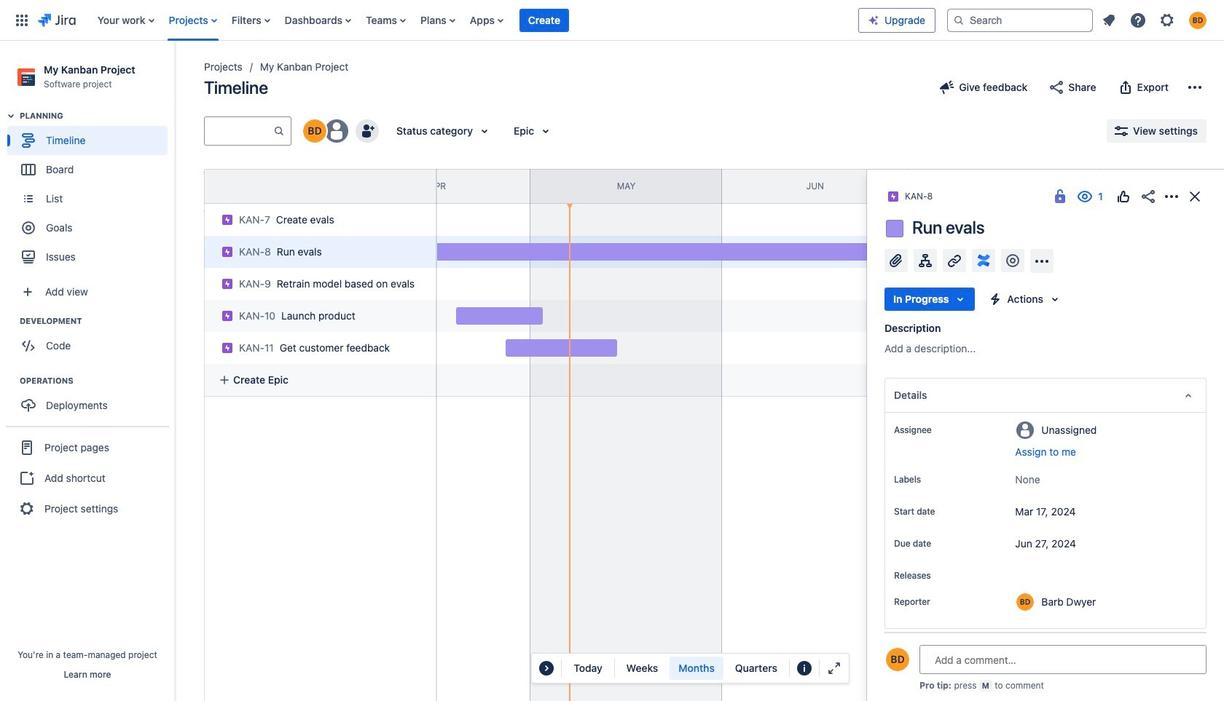 Task type: vqa. For each thing, say whether or not it's contained in the screenshot.
bottom the Add flag icon
no



Task type: locate. For each thing, give the bounding box(es) containing it.
0 horizontal spatial column header
[[153, 170, 345, 203]]

3 heading from the top
[[20, 375, 174, 387]]

heading for group corresponding to operations "image"
[[20, 375, 174, 387]]

column header
[[153, 170, 345, 203], [908, 170, 1100, 203]]

2 heading from the top
[[20, 316, 174, 327]]

None search field
[[947, 8, 1093, 32]]

development image
[[2, 313, 20, 330]]

list item
[[519, 0, 569, 40]]

1 horizontal spatial column header
[[908, 170, 1100, 203]]

row header
[[204, 169, 437, 204]]

group
[[7, 110, 174, 276], [7, 316, 174, 365], [7, 375, 174, 425], [6, 426, 169, 530]]

epic image
[[221, 214, 233, 226], [221, 278, 233, 290], [221, 310, 233, 322], [221, 342, 233, 354]]

2 epic image from the top
[[221, 278, 233, 290]]

your profile and settings image
[[1189, 11, 1207, 29]]

4 epic image from the top
[[221, 342, 233, 354]]

jira image
[[38, 11, 76, 29], [38, 11, 76, 29]]

2 vertical spatial heading
[[20, 375, 174, 387]]

group for planning icon
[[7, 110, 174, 276]]

appswitcher icon image
[[13, 11, 31, 29]]

sidebar element
[[0, 41, 175, 702]]

Add a comment… field
[[919, 646, 1207, 675]]

1 horizontal spatial list
[[1096, 7, 1215, 33]]

row header inside 'timeline' grid
[[204, 169, 437, 204]]

operations image
[[2, 372, 20, 390]]

1 epic image from the top
[[221, 214, 233, 226]]

goal image
[[22, 222, 35, 235]]

notifications image
[[1100, 11, 1118, 29]]

3 epic image from the top
[[221, 310, 233, 322]]

group for development icon
[[7, 316, 174, 365]]

help image
[[1129, 11, 1147, 29]]

0 vertical spatial heading
[[20, 110, 174, 122]]

add app image
[[1030, 250, 1054, 273]]

cell
[[198, 232, 439, 268], [198, 264, 439, 300], [198, 296, 439, 332], [198, 328, 439, 364]]

list
[[90, 0, 858, 40], [1096, 7, 1215, 33]]

add a child issue image
[[917, 252, 934, 270]]

group for operations "image"
[[7, 375, 174, 425]]

project overview element
[[884, 635, 1207, 670]]

banner
[[0, 0, 1224, 41]]

1 heading from the top
[[20, 110, 174, 122]]

1 vertical spatial heading
[[20, 316, 174, 327]]

heading
[[20, 110, 174, 122], [20, 316, 174, 327], [20, 375, 174, 387]]

4 cell from the top
[[198, 328, 439, 364]]

timeline grid
[[153, 169, 1224, 702]]

add people image
[[358, 122, 376, 140]]



Task type: describe. For each thing, give the bounding box(es) containing it.
details element
[[884, 378, 1207, 413]]

enter full screen image
[[825, 660, 843, 678]]

vote options: no one has voted for this issue yet. image
[[1115, 188, 1132, 205]]

link goals image
[[1004, 252, 1021, 270]]

planning image
[[2, 107, 20, 125]]

2 cell from the top
[[198, 264, 439, 300]]

timeline view to show as group
[[618, 657, 786, 680]]

1 column header from the left
[[153, 170, 345, 203]]

2 column header from the left
[[908, 170, 1100, 203]]

epic image for 3rd cell from the bottom of the 'timeline' grid
[[221, 278, 233, 290]]

export icon image
[[1117, 79, 1134, 96]]

0 horizontal spatial list
[[90, 0, 858, 40]]

heading for development icon group
[[20, 316, 174, 327]]

primary element
[[9, 0, 858, 40]]

epic image
[[221, 246, 233, 258]]

legend image
[[796, 660, 813, 678]]

close image
[[1186, 188, 1204, 205]]

epic image for 4th cell from the top
[[221, 342, 233, 354]]

epic image for third cell from the top of the 'timeline' grid
[[221, 310, 233, 322]]

settings image
[[1158, 11, 1176, 29]]

actions image
[[1163, 188, 1180, 205]]

attach image
[[887, 252, 905, 270]]

3 cell from the top
[[198, 296, 439, 332]]

1 cell from the top
[[198, 232, 439, 268]]

Search timeline text field
[[205, 118, 273, 144]]

sidebar navigation image
[[159, 58, 191, 87]]

heading for group corresponding to planning icon
[[20, 110, 174, 122]]

search image
[[953, 14, 965, 26]]

Search field
[[947, 8, 1093, 32]]



